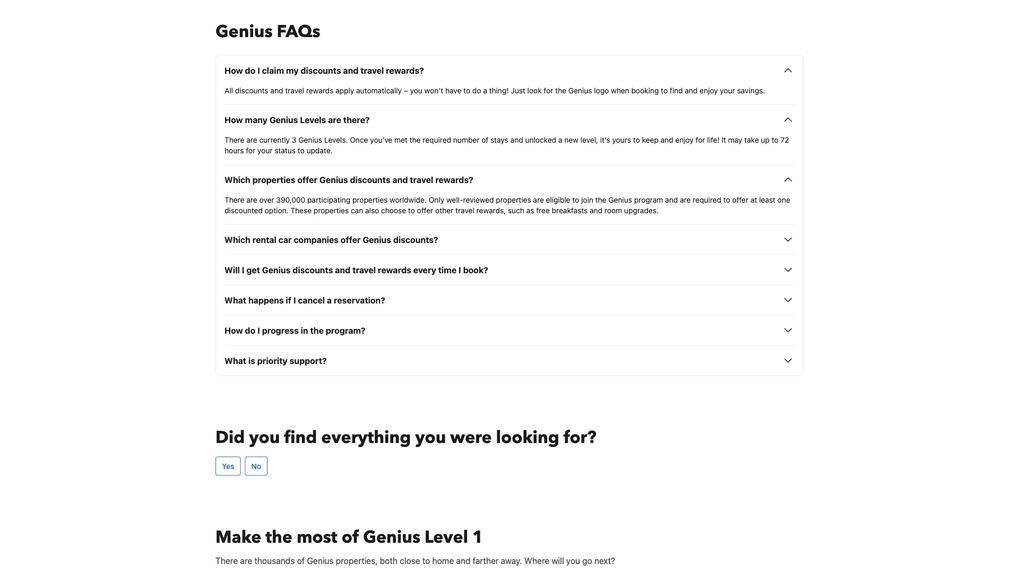 Task type: describe. For each thing, give the bounding box(es) containing it.
cancel
[[298, 295, 325, 305]]

won't
[[425, 86, 443, 95]]

offer inside which properties offer genius discounts and travel rewards? dropdown button
[[298, 175, 318, 185]]

my
[[286, 65, 299, 75]]

which properties offer genius discounts and travel rewards?
[[225, 175, 474, 185]]

automatically
[[356, 86, 402, 95]]

if
[[286, 295, 292, 305]]

3
[[292, 135, 297, 144]]

will
[[552, 556, 564, 566]]

and down claim
[[270, 86, 283, 95]]

thousands
[[255, 556, 295, 566]]

no button
[[245, 457, 268, 476]]

apply
[[336, 86, 354, 95]]

i inside "dropdown button"
[[258, 325, 260, 336]]

well-
[[447, 195, 463, 204]]

one
[[778, 195, 791, 204]]

how for how many genius levels are there?
[[225, 115, 243, 125]]

what is priority support? button
[[225, 354, 795, 367]]

keep
[[642, 135, 659, 144]]

your inside there are currently 3 genius levels. once you've met the required number of stays and unlocked a new level, it's yours to keep and enjoy for life! it may take up to 72 hours for your status to update.
[[258, 146, 273, 155]]

discounts up cancel
[[293, 265, 333, 275]]

and right program
[[665, 195, 678, 204]]

and right home
[[456, 556, 471, 566]]

there are over 390,000 participating properties worldwide. only well-reviewed properties are eligible to join the genius program and are required to offer at least one discounted option. these properties can also choose to offer other travel rewards, such as free breakfasts and room upgrades.
[[225, 195, 791, 215]]

travel up reservation?
[[353, 265, 376, 275]]

to left 72
[[772, 135, 779, 144]]

how many genius levels are there? button
[[225, 113, 795, 126]]

of for properties,
[[297, 556, 305, 566]]

properties up such
[[496, 195, 531, 204]]

are down make
[[240, 556, 252, 566]]

logo
[[594, 86, 609, 95]]

1 horizontal spatial find
[[670, 86, 683, 95]]

which for which rental car companies offer genius discounts?
[[225, 235, 251, 245]]

genius up participating
[[320, 175, 348, 185]]

genius right get
[[262, 265, 291, 275]]

reservation?
[[334, 295, 385, 305]]

did
[[216, 426, 245, 449]]

both
[[380, 556, 398, 566]]

when
[[611, 86, 630, 95]]

everything
[[321, 426, 411, 449]]

currently
[[259, 135, 290, 144]]

reviewed
[[463, 195, 494, 204]]

also
[[365, 206, 379, 215]]

a inside what happens if i cancel a reservation? dropdown button
[[327, 295, 332, 305]]

0 horizontal spatial rewards?
[[386, 65, 424, 75]]

make the most of genius level 1
[[216, 526, 484, 549]]

what is priority support?
[[225, 356, 327, 366]]

properties down participating
[[314, 206, 349, 215]]

met
[[395, 135, 408, 144]]

how for how do i progress in the program?
[[225, 325, 243, 336]]

program?
[[326, 325, 366, 336]]

happens
[[248, 295, 284, 305]]

which rental car companies offer genius discounts? button
[[225, 233, 795, 246]]

support?
[[290, 356, 327, 366]]

–
[[404, 86, 408, 95]]

0 vertical spatial a
[[483, 86, 487, 95]]

for?
[[564, 426, 597, 449]]

is
[[248, 356, 255, 366]]

the inside how do i progress in the program? "dropdown button"
[[310, 325, 324, 336]]

how do i progress in the program?
[[225, 325, 366, 336]]

book?
[[463, 265, 488, 275]]

rewards inside dropdown button
[[378, 265, 412, 275]]

as
[[527, 206, 534, 215]]

and right the stays
[[511, 135, 523, 144]]

you've
[[370, 135, 393, 144]]

are right program
[[680, 195, 691, 204]]

how for how do i claim my discounts and travel rewards?
[[225, 65, 243, 75]]

there?
[[343, 115, 370, 125]]

to right status
[[298, 146, 305, 155]]

close
[[400, 556, 420, 566]]

will i get genius discounts and travel rewards every time i book? button
[[225, 264, 795, 276]]

travel down my
[[285, 86, 304, 95]]

it's
[[601, 135, 611, 144]]

look
[[528, 86, 542, 95]]

car
[[279, 235, 292, 245]]

i left get
[[242, 265, 245, 275]]

make
[[216, 526, 261, 549]]

genius inside dropdown button
[[270, 115, 298, 125]]

least
[[759, 195, 776, 204]]

in
[[301, 325, 308, 336]]

level,
[[581, 135, 599, 144]]

go
[[583, 556, 592, 566]]

which properties offer genius discounts and travel rewards? button
[[225, 173, 795, 186]]

savings.
[[737, 86, 765, 95]]

offer left at
[[733, 195, 749, 204]]

every
[[414, 265, 436, 275]]

1 vertical spatial for
[[696, 135, 705, 144]]

these
[[291, 206, 312, 215]]

other
[[435, 206, 454, 215]]

just
[[511, 86, 526, 95]]

many
[[245, 115, 268, 125]]

genius up the both
[[363, 526, 421, 549]]

looking
[[496, 426, 560, 449]]

hours
[[225, 146, 244, 155]]

1 horizontal spatial your
[[720, 86, 735, 95]]

faqs
[[277, 20, 321, 43]]

0 vertical spatial enjoy
[[700, 86, 718, 95]]

and down join
[[590, 206, 603, 215]]

yours
[[613, 135, 631, 144]]

1
[[473, 526, 484, 549]]

the up thousands in the bottom of the page
[[266, 526, 293, 549]]

the right "look"
[[556, 86, 567, 95]]

properties,
[[336, 556, 378, 566]]

over
[[259, 195, 274, 204]]

are up discounted in the top of the page
[[247, 195, 257, 204]]

i right time at the top of page
[[459, 265, 461, 275]]

level
[[425, 526, 468, 549]]

it
[[722, 135, 726, 144]]

what happens if i cancel a reservation?
[[225, 295, 385, 305]]

free
[[536, 206, 550, 215]]

which for which properties offer genius discounts and travel rewards?
[[225, 175, 251, 185]]

unlocked
[[525, 135, 557, 144]]

travel up automatically
[[361, 65, 384, 75]]

what for what is priority support?
[[225, 356, 246, 366]]

take
[[745, 135, 759, 144]]

you left 'go'
[[566, 556, 580, 566]]

genius down most
[[307, 556, 334, 566]]

72
[[781, 135, 789, 144]]



Task type: locate. For each thing, give the bounding box(es) containing it.
your
[[720, 86, 735, 95], [258, 146, 273, 155]]

for
[[544, 86, 554, 95], [696, 135, 705, 144], [246, 146, 255, 155]]

1 vertical spatial your
[[258, 146, 273, 155]]

the right in
[[310, 325, 324, 336]]

0 horizontal spatial enjoy
[[676, 135, 694, 144]]

travel down well-
[[456, 206, 475, 215]]

there are currently 3 genius levels. once you've met the required number of stays and unlocked a new level, it's yours to keep and enjoy for life! it may take up to 72 hours for your status to update.
[[225, 135, 789, 155]]

2 vertical spatial of
[[297, 556, 305, 566]]

there for there are thousands of genius properties, both close to home and farther away. where will you go next?
[[216, 556, 238, 566]]

rewards down "how do i claim my discounts and travel rewards?"
[[306, 86, 334, 95]]

genius down the also
[[363, 235, 391, 245]]

what inside dropdown button
[[225, 356, 246, 366]]

1 vertical spatial what
[[225, 356, 246, 366]]

enjoy inside there are currently 3 genius levels. once you've met the required number of stays and unlocked a new level, it's yours to keep and enjoy for life! it may take up to 72 hours for your status to update.
[[676, 135, 694, 144]]

you
[[410, 86, 423, 95], [249, 426, 280, 449], [415, 426, 446, 449], [566, 556, 580, 566]]

1 which from the top
[[225, 175, 251, 185]]

all
[[225, 86, 233, 95]]

of for level
[[342, 526, 359, 549]]

i right if
[[294, 295, 296, 305]]

rewards,
[[477, 206, 506, 215]]

0 horizontal spatial for
[[246, 146, 255, 155]]

required inside there are over 390,000 participating properties worldwide. only well-reviewed properties are eligible to join the genius program and are required to offer at least one discounted option. these properties can also choose to offer other travel rewards, such as free breakfasts and room upgrades.
[[693, 195, 722, 204]]

there inside there are over 390,000 participating properties worldwide. only well-reviewed properties are eligible to join the genius program and are required to offer at least one discounted option. these properties can also choose to offer other travel rewards, such as free breakfasts and room upgrades.
[[225, 195, 245, 204]]

there up hours
[[225, 135, 245, 144]]

required left number
[[423, 135, 451, 144]]

0 horizontal spatial required
[[423, 135, 451, 144]]

for right hours
[[246, 146, 255, 155]]

how inside dropdown button
[[225, 115, 243, 125]]

what for what happens if i cancel a reservation?
[[225, 295, 246, 305]]

how left many
[[225, 115, 243, 125]]

what left is
[[225, 356, 246, 366]]

0 horizontal spatial your
[[258, 146, 273, 155]]

390,000
[[276, 195, 305, 204]]

and right the "booking"
[[685, 86, 698, 95]]

which left rental
[[225, 235, 251, 245]]

0 vertical spatial find
[[670, 86, 683, 95]]

of up properties,
[[342, 526, 359, 549]]

1 vertical spatial do
[[473, 86, 481, 95]]

genius up currently
[[270, 115, 298, 125]]

there for there are currently 3 genius levels. once you've met the required number of stays and unlocked a new level, it's yours to keep and enjoy for life! it may take up to 72 hours for your status to update.
[[225, 135, 245, 144]]

0 vertical spatial for
[[544, 86, 554, 95]]

1 vertical spatial there
[[225, 195, 245, 204]]

1 horizontal spatial a
[[483, 86, 487, 95]]

were
[[450, 426, 492, 449]]

progress
[[262, 325, 299, 336]]

to left join
[[573, 195, 579, 204]]

required left at
[[693, 195, 722, 204]]

1 horizontal spatial enjoy
[[700, 86, 718, 95]]

once
[[350, 135, 368, 144]]

such
[[508, 206, 525, 215]]

how left progress
[[225, 325, 243, 336]]

1 vertical spatial required
[[693, 195, 722, 204]]

of
[[482, 135, 489, 144], [342, 526, 359, 549], [297, 556, 305, 566]]

rewards left 'every'
[[378, 265, 412, 275]]

2 horizontal spatial a
[[559, 135, 563, 144]]

what happens if i cancel a reservation? button
[[225, 294, 795, 307]]

genius up room
[[609, 195, 632, 204]]

enjoy left "savings."
[[700, 86, 718, 95]]

levels.
[[324, 135, 348, 144]]

time
[[438, 265, 457, 275]]

there up discounted in the top of the page
[[225, 195, 245, 204]]

2 vertical spatial for
[[246, 146, 255, 155]]

there down make
[[216, 556, 238, 566]]

rewards? up –
[[386, 65, 424, 75]]

a
[[483, 86, 487, 95], [559, 135, 563, 144], [327, 295, 332, 305]]

which down hours
[[225, 175, 251, 185]]

i left claim
[[258, 65, 260, 75]]

the
[[556, 86, 567, 95], [410, 135, 421, 144], [596, 195, 607, 204], [310, 325, 324, 336], [266, 526, 293, 549]]

are up free
[[533, 195, 544, 204]]

how do i claim my discounts and travel rewards? button
[[225, 64, 795, 77]]

1 horizontal spatial of
[[342, 526, 359, 549]]

your left "savings."
[[720, 86, 735, 95]]

to down worldwide. at the top left
[[408, 206, 415, 215]]

of left the stays
[[482, 135, 489, 144]]

to right close
[[423, 556, 430, 566]]

how up all
[[225, 65, 243, 75]]

1 vertical spatial of
[[342, 526, 359, 549]]

there are thousands of genius properties, both close to home and farther away. where will you go next?
[[216, 556, 615, 566]]

of right thousands in the bottom of the page
[[297, 556, 305, 566]]

2 how from the top
[[225, 115, 243, 125]]

stays
[[491, 135, 509, 144]]

1 vertical spatial rewards
[[378, 265, 412, 275]]

and down which rental car companies offer genius discounts?
[[335, 265, 351, 275]]

your down currently
[[258, 146, 273, 155]]

do left progress
[[245, 325, 256, 336]]

farther
[[473, 556, 499, 566]]

genius inside there are over 390,000 participating properties worldwide. only well-reviewed properties are eligible to join the genius program and are required to offer at least one discounted option. these properties can also choose to offer other travel rewards, such as free breakfasts and room upgrades.
[[609, 195, 632, 204]]

discounts right my
[[301, 65, 341, 75]]

offer down only
[[417, 206, 433, 215]]

0 vertical spatial there
[[225, 135, 245, 144]]

how do i progress in the program? button
[[225, 324, 795, 337]]

how inside dropdown button
[[225, 65, 243, 75]]

how do i claim my discounts and travel rewards?
[[225, 65, 424, 75]]

are down many
[[247, 135, 257, 144]]

discounts right all
[[235, 86, 268, 95]]

1 vertical spatial find
[[284, 426, 317, 449]]

how inside "dropdown button"
[[225, 325, 243, 336]]

0 vertical spatial rewards?
[[386, 65, 424, 75]]

you right –
[[410, 86, 423, 95]]

0 horizontal spatial of
[[297, 556, 305, 566]]

i left progress
[[258, 325, 260, 336]]

1 how from the top
[[225, 65, 243, 75]]

2 which from the top
[[225, 235, 251, 245]]

eligible
[[546, 195, 571, 204]]

are
[[328, 115, 341, 125], [247, 135, 257, 144], [247, 195, 257, 204], [533, 195, 544, 204], [680, 195, 691, 204], [240, 556, 252, 566]]

levels
[[300, 115, 326, 125]]

up
[[761, 135, 770, 144]]

properties up the also
[[353, 195, 388, 204]]

0 horizontal spatial a
[[327, 295, 332, 305]]

a left new
[[559, 135, 563, 144]]

are up levels. on the top of page
[[328, 115, 341, 125]]

the right met
[[410, 135, 421, 144]]

what inside dropdown button
[[225, 295, 246, 305]]

and up worldwide. at the top left
[[393, 175, 408, 185]]

offer inside which rental car companies offer genius discounts? dropdown button
[[341, 235, 361, 245]]

2 vertical spatial a
[[327, 295, 332, 305]]

2 vertical spatial how
[[225, 325, 243, 336]]

0 vertical spatial required
[[423, 135, 451, 144]]

1 vertical spatial rewards?
[[435, 175, 474, 185]]

1 horizontal spatial rewards?
[[435, 175, 474, 185]]

which
[[225, 175, 251, 185], [225, 235, 251, 245]]

where
[[524, 556, 550, 566]]

a left thing!
[[483, 86, 487, 95]]

offer up 390,000
[[298, 175, 318, 185]]

enjoy left "life!"
[[676, 135, 694, 144]]

do for how do i progress in the program?
[[245, 325, 256, 336]]

will i get genius discounts and travel rewards every time i book?
[[225, 265, 488, 275]]

0 horizontal spatial find
[[284, 426, 317, 449]]

there for there are over 390,000 participating properties worldwide. only well-reviewed properties are eligible to join the genius program and are required to offer at least one discounted option. these properties can also choose to offer other travel rewards, such as free breakfasts and room upgrades.
[[225, 195, 245, 204]]

i
[[258, 65, 260, 75], [242, 265, 245, 275], [459, 265, 461, 275], [294, 295, 296, 305], [258, 325, 260, 336]]

the inside there are currently 3 genius levels. once you've met the required number of stays and unlocked a new level, it's yours to keep and enjoy for life! it may take up to 72 hours for your status to update.
[[410, 135, 421, 144]]

1 vertical spatial a
[[559, 135, 563, 144]]

discounts up the also
[[350, 175, 391, 185]]

1 vertical spatial how
[[225, 115, 243, 125]]

of inside there are currently 3 genius levels. once you've met the required number of stays and unlocked a new level, it's yours to keep and enjoy for life! it may take up to 72 hours for your status to update.
[[482, 135, 489, 144]]

do inside dropdown button
[[245, 65, 256, 75]]

travel up worldwide. at the top left
[[410, 175, 433, 185]]

the inside there are over 390,000 participating properties worldwide. only well-reviewed properties are eligible to join the genius program and are required to offer at least one discounted option. these properties can also choose to offer other travel rewards, such as free breakfasts and room upgrades.
[[596, 195, 607, 204]]

priority
[[257, 356, 288, 366]]

to left at
[[724, 195, 731, 204]]

and right the "keep"
[[661, 135, 674, 144]]

yes button
[[216, 457, 241, 476]]

the right join
[[596, 195, 607, 204]]

a inside there are currently 3 genius levels. once you've met the required number of stays and unlocked a new level, it's yours to keep and enjoy for life! it may take up to 72 hours for your status to update.
[[559, 135, 563, 144]]

1 horizontal spatial rewards
[[378, 265, 412, 275]]

breakfasts
[[552, 206, 588, 215]]

do for how do i claim my discounts and travel rewards?
[[245, 65, 256, 75]]

to right have
[[464, 86, 471, 95]]

option.
[[265, 206, 289, 215]]

most
[[297, 526, 338, 549]]

0 vertical spatial how
[[225, 65, 243, 75]]

and up apply
[[343, 65, 359, 75]]

1 vertical spatial which
[[225, 235, 251, 245]]

to
[[464, 86, 471, 95], [661, 86, 668, 95], [633, 135, 640, 144], [772, 135, 779, 144], [298, 146, 305, 155], [573, 195, 579, 204], [724, 195, 731, 204], [408, 206, 415, 215], [423, 556, 430, 566]]

properties
[[253, 175, 296, 185], [353, 195, 388, 204], [496, 195, 531, 204], [314, 206, 349, 215]]

0 vertical spatial which
[[225, 175, 251, 185]]

next?
[[595, 556, 615, 566]]

what down will
[[225, 295, 246, 305]]

for right "look"
[[544, 86, 554, 95]]

do left claim
[[245, 65, 256, 75]]

do
[[245, 65, 256, 75], [473, 86, 481, 95], [245, 325, 256, 336]]

there
[[225, 135, 245, 144], [225, 195, 245, 204], [216, 556, 238, 566]]

0 vertical spatial what
[[225, 295, 246, 305]]

rewards? up well-
[[435, 175, 474, 185]]

genius up claim
[[216, 20, 273, 43]]

0 vertical spatial do
[[245, 65, 256, 75]]

a right cancel
[[327, 295, 332, 305]]

2 vertical spatial there
[[216, 556, 238, 566]]

genius left logo
[[569, 86, 592, 95]]

to left the "keep"
[[633, 135, 640, 144]]

1 horizontal spatial for
[[544, 86, 554, 95]]

do inside "dropdown button"
[[245, 325, 256, 336]]

offer
[[298, 175, 318, 185], [733, 195, 749, 204], [417, 206, 433, 215], [341, 235, 361, 245]]

are inside there are currently 3 genius levels. once you've met the required number of stays and unlocked a new level, it's yours to keep and enjoy for life! it may take up to 72 hours for your status to update.
[[247, 135, 257, 144]]

1 vertical spatial enjoy
[[676, 135, 694, 144]]

you up no
[[249, 426, 280, 449]]

room
[[605, 206, 622, 215]]

properties up the over
[[253, 175, 296, 185]]

upgrades.
[[624, 206, 659, 215]]

no
[[251, 462, 261, 471]]

new
[[565, 135, 579, 144]]

program
[[634, 195, 663, 204]]

discounts
[[301, 65, 341, 75], [235, 86, 268, 95], [350, 175, 391, 185], [293, 265, 333, 275]]

required inside there are currently 3 genius levels. once you've met the required number of stays and unlocked a new level, it's yours to keep and enjoy for life! it may take up to 72 hours for your status to update.
[[423, 135, 451, 144]]

0 horizontal spatial rewards
[[306, 86, 334, 95]]

home
[[433, 556, 454, 566]]

for left "life!"
[[696, 135, 705, 144]]

update.
[[307, 146, 333, 155]]

life!
[[707, 135, 720, 144]]

genius inside there are currently 3 genius levels. once you've met the required number of stays and unlocked a new level, it's yours to keep and enjoy for life! it may take up to 72 hours for your status to update.
[[299, 135, 322, 144]]

do left thing!
[[473, 86, 481, 95]]

1 what from the top
[[225, 295, 246, 305]]

0 vertical spatial rewards
[[306, 86, 334, 95]]

3 how from the top
[[225, 325, 243, 336]]

thing!
[[489, 86, 509, 95]]

1 horizontal spatial required
[[693, 195, 722, 204]]

rewards
[[306, 86, 334, 95], [378, 265, 412, 275]]

0 vertical spatial your
[[720, 86, 735, 95]]

offer down can at top
[[341, 235, 361, 245]]

rewards?
[[386, 65, 424, 75], [435, 175, 474, 185]]

travel inside there are over 390,000 participating properties worldwide. only well-reviewed properties are eligible to join the genius program and are required to offer at least one discounted option. these properties can also choose to offer other travel rewards, such as free breakfasts and room upgrades.
[[456, 206, 475, 215]]

which rental car companies offer genius discounts?
[[225, 235, 438, 245]]

did you find everything you were looking for?
[[216, 426, 597, 449]]

you left were at the bottom
[[415, 426, 446, 449]]

discounted
[[225, 206, 263, 215]]

0 vertical spatial of
[[482, 135, 489, 144]]

there inside there are currently 3 genius levels. once you've met the required number of stays and unlocked a new level, it's yours to keep and enjoy for life! it may take up to 72 hours for your status to update.
[[225, 135, 245, 144]]

to right the "booking"
[[661, 86, 668, 95]]

companies
[[294, 235, 339, 245]]

2 vertical spatial do
[[245, 325, 256, 336]]

2 horizontal spatial for
[[696, 135, 705, 144]]

away.
[[501, 556, 522, 566]]

are inside dropdown button
[[328, 115, 341, 125]]

properties inside dropdown button
[[253, 175, 296, 185]]

genius up update.
[[299, 135, 322, 144]]

participating
[[307, 195, 351, 204]]

yes
[[222, 462, 234, 471]]

get
[[247, 265, 260, 275]]

all discounts and travel rewards apply automatically – you won't have to do a thing! just look for the genius logo when booking to find and enjoy your savings.
[[225, 86, 765, 95]]

join
[[581, 195, 594, 204]]

2 what from the top
[[225, 356, 246, 366]]

2 horizontal spatial of
[[482, 135, 489, 144]]



Task type: vqa. For each thing, say whether or not it's contained in the screenshot.
enjoy
yes



